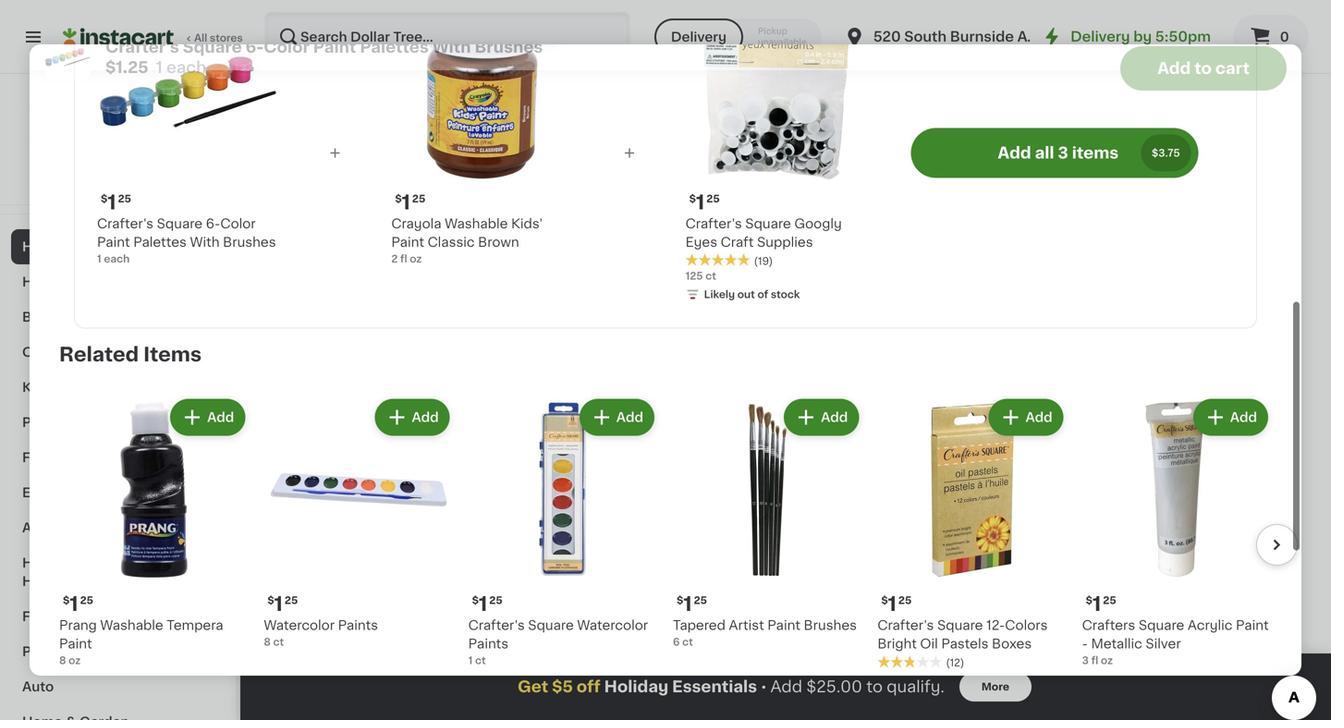 Task type: locate. For each thing, give the bounding box(es) containing it.
square for crafters square acrylic paint - metallic silver 3 fl oz
[[1139, 619, 1184, 632]]

apple-
[[449, 209, 493, 222]]

essentials left •
[[672, 679, 757, 695]]

stock down crayola
[[363, 246, 392, 256]]

$ 1 25 up bright
[[881, 595, 912, 614]]

craft down baby 'link'
[[81, 346, 116, 359]]

100% satisfaction guarantee button
[[29, 172, 207, 190]]

with
[[881, 209, 908, 222]]

ct inside watercolor paints 8 ct
[[273, 637, 284, 647]]

fl inside crafters square acrylic paint - metallic silver 3 fl oz
[[1091, 656, 1098, 666]]

1 vertical spatial stock
[[771, 289, 800, 300]]

milk down hot
[[653, 209, 680, 222]]

1 request from the left
[[360, 15, 416, 28]]

crafter's
[[105, 52, 179, 68], [97, 217, 153, 230], [686, 217, 742, 230], [1137, 482, 1193, 495], [468, 619, 525, 632], [878, 619, 934, 632]]

$1.25 element
[[277, 164, 434, 188], [621, 164, 778, 188], [449, 455, 606, 479], [621, 455, 778, 479], [793, 455, 950, 479]]

tapered artist paint brushes 6 ct
[[673, 619, 857, 647]]

1 vertical spatial 6-
[[206, 217, 220, 230]]

eat up peppers
[[920, 191, 941, 204]]

0 vertical spatial holiday
[[22, 240, 74, 253]]

$ for crafter's square watercolor paints
[[472, 596, 479, 606]]

oz
[[478, 227, 490, 238], [813, 246, 825, 256], [410, 254, 422, 264], [69, 656, 81, 666], [1101, 656, 1113, 666]]

2 vertical spatial supplies
[[104, 416, 162, 429]]

2 vertical spatial of
[[997, 500, 1011, 513]]

2 eat from the left
[[920, 191, 941, 204]]

office
[[22, 346, 64, 359]]

$ 1 25 up eyes
[[689, 193, 720, 212]]

1 horizontal spatial color
[[264, 52, 310, 68]]

$ 1 25 up crafters at the bottom
[[1086, 595, 1116, 614]]

crafter's for crafter's square 6- color paint palettes with brushes 1 each
[[1137, 482, 1193, 495]]

2 request from the left
[[1219, 15, 1276, 28]]

kitchen inside kitchen plastic play sets of sliceable food 1 each
[[965, 482, 1015, 495]]

shop
[[52, 101, 86, 114]]

$ 1 25 for godiva milk chocolate with crispy hazelnuts
[[1141, 166, 1171, 186]]

0 horizontal spatial craft
[[81, 346, 116, 359]]

$ for martinelli's sparkling apple-cranberry juice
[[453, 167, 460, 177]]

1 horizontal spatial request button
[[1207, 5, 1289, 38]]

$ 1 25 up sets
[[969, 457, 999, 477]]

each down all
[[166, 73, 206, 88]]

1 vertical spatial milk
[[653, 209, 680, 222]]

colonna cilantro lime seasoning button
[[449, 290, 606, 531]]

request button up cart
[[1207, 5, 1289, 38]]

None search field
[[264, 11, 630, 63]]

auto
[[22, 680, 54, 693]]

improvement
[[66, 556, 155, 569]]

square inside crafter's square googly eyes craft supplies
[[745, 217, 791, 230]]

& for accessories
[[77, 521, 88, 534]]

2 horizontal spatial of
[[997, 500, 1011, 513]]

0 vertical spatial 6-
[[246, 52, 264, 68]]

0 horizontal spatial milk
[[653, 209, 680, 222]]

oz right '8.8'
[[813, 246, 825, 256]]

with inside godiva milk chocolate with crispy hazelnuts
[[1137, 209, 1167, 222]]

oz down metallic
[[1101, 656, 1113, 666]]

0 horizontal spatial classic
[[428, 236, 475, 249]]

color
[[264, 52, 310, 68], [220, 217, 256, 230], [1137, 500, 1172, 513]]

to inside eat regal ready to eat spanish rice with tomatoes & peppers 8.8 oz
[[903, 191, 917, 204]]

regal right the lime
[[621, 482, 658, 495]]

request for themed
[[360, 15, 416, 28]]

1 watercolor from the left
[[264, 619, 335, 632]]

0 vertical spatial milk
[[1194, 191, 1220, 204]]

0 horizontal spatial of
[[349, 246, 360, 256]]

25 for prang washable tempera paint
[[80, 596, 93, 606]]

stores
[[210, 33, 243, 43]]

3
[[1058, 145, 1068, 161], [1082, 656, 1089, 666]]

crafter's square watercolor paints 1 ct
[[468, 619, 648, 666]]

fl right 2
[[400, 254, 407, 264]]

1 inside crafter's square 6- color paint palettes with brushes 1 each
[[1137, 537, 1141, 547]]

1 horizontal spatial likely out of stock
[[704, 289, 800, 300]]

ct
[[706, 271, 716, 281], [682, 637, 693, 647], [273, 637, 284, 647], [475, 656, 486, 666]]

1 horizontal spatial palettes
[[360, 52, 429, 68]]

square inside crafter's square 12-colors bright oil pastels boxes
[[937, 619, 983, 632]]

product group
[[277, 0, 434, 262], [449, 0, 606, 240], [621, 0, 778, 275], [793, 0, 950, 258], [965, 0, 1122, 240], [1137, 0, 1294, 262], [277, 290, 434, 531], [449, 290, 606, 531], [621, 290, 778, 531], [793, 290, 950, 531], [965, 290, 1122, 531], [1137, 290, 1294, 549], [59, 395, 249, 668], [264, 395, 454, 650], [468, 395, 658, 668], [673, 395, 863, 650], [878, 395, 1067, 671], [1082, 395, 1272, 668], [449, 564, 606, 720], [621, 564, 778, 720], [793, 564, 950, 720], [965, 564, 1122, 720], [1137, 564, 1294, 720]]

1 vertical spatial to
[[903, 191, 917, 204]]

of right sets
[[997, 500, 1011, 513]]

with inside crafter's square 6-color paint palettes with brushes $1.25 1 each
[[432, 52, 471, 68]]

0 vertical spatial rice
[[848, 209, 877, 222]]

office & craft link
[[11, 335, 225, 370]]

1 horizontal spatial rice
[[848, 209, 877, 222]]

supplies up (19)
[[757, 236, 813, 249]]

crafter's inside crafter's square 6- color paint palettes with brushes 1 each
[[1137, 482, 1193, 495]]

food up personal
[[22, 610, 56, 623]]

to inside the treatment tracker modal dialog
[[866, 679, 883, 695]]

craft down chocolate,
[[721, 236, 754, 249]]

8
[[264, 637, 271, 647], [59, 656, 66, 666]]

crafter's for crafter's square 12-colors bright oil pastels boxes
[[878, 619, 934, 632]]

-
[[1082, 638, 1088, 651]]

25 up sets
[[986, 458, 999, 468]]

0 horizontal spatial paints
[[338, 619, 378, 632]]

request up crafter's square 6-color paint palettes with brushes $1.25 1 each
[[360, 15, 416, 28]]

palettes inside crafter's square 6-color paint palettes with brushes 1 each
[[133, 236, 187, 249]]

product group containing regal kitchen jasmine rice
[[621, 290, 778, 531]]

party & gift supplies
[[22, 416, 162, 429]]

get
[[518, 679, 548, 695]]

delivery
[[1071, 30, 1130, 43], [671, 31, 727, 43]]

$ for watercolor paints
[[267, 596, 274, 606]]

color for 1
[[1137, 500, 1172, 513]]

request
[[360, 15, 416, 28], [1219, 15, 1276, 28]]

each inside crafter's square 6- color paint palettes with brushes 1 each
[[1144, 537, 1170, 547]]

1 horizontal spatial essentials
[[672, 679, 757, 695]]

out down (19)
[[737, 289, 755, 300]]

8.8
[[793, 246, 810, 256]]

8 inside watercolor paints 8 ct
[[264, 637, 271, 647]]

0 horizontal spatial kitchen
[[22, 381, 74, 394]]

1 request button from the left
[[347, 5, 429, 38]]

bright
[[878, 638, 917, 651]]

personal
[[22, 645, 81, 658]]

0 vertical spatial to
[[1195, 62, 1212, 78]]

1 horizontal spatial out
[[737, 289, 755, 300]]

crafter's up get on the bottom left of page
[[468, 619, 525, 632]]

classic down apple-
[[428, 236, 475, 249]]

play
[[1065, 482, 1093, 495]]

classic down rich
[[621, 228, 668, 241]]

brushes for crafter's square 6-color paint palettes with brushes 1 each
[[223, 236, 276, 249]]

add button for nestle hot cocoa mix, rich milk chocolate, classic
[[701, 5, 773, 38]]

1 horizontal spatial stock
[[771, 289, 800, 300]]

kitchen left jasmine
[[662, 482, 712, 495]]

each up household link
[[104, 254, 130, 264]]

1 vertical spatial 3
[[1082, 656, 1089, 666]]

regal inside regal kitchen jasmine rice
[[621, 482, 658, 495]]

0 vertical spatial food
[[1077, 500, 1110, 513]]

0 horizontal spatial eat
[[793, 191, 814, 204]]

0 vertical spatial likely out of stock
[[296, 246, 392, 256]]

oz down apple-
[[478, 227, 490, 238]]

3 right all
[[1058, 145, 1068, 161]]

2 horizontal spatial 6-
[[1246, 482, 1260, 495]]

each inside crafter's square 6-color paint palettes with brushes 1 each
[[104, 254, 130, 264]]

25 for crafters square acrylic paint - metallic silver
[[1103, 596, 1116, 606]]

washable up personal care link
[[100, 619, 163, 632]]

$ 1 25 for crafter's square googly eyes craft supplies
[[689, 193, 720, 212]]

$ 1 25 up crayola
[[395, 193, 426, 212]]

25 for crafter's square watercolor paints
[[489, 596, 503, 606]]

treatment tracker modal dialog
[[240, 654, 1331, 720]]

supplies down related
[[77, 381, 135, 394]]

snowman
[[277, 500, 341, 513]]

$3.75
[[1152, 148, 1180, 158]]

520 south burnside avenue
[[873, 30, 1071, 43]]

square inside crafters square acrylic paint - metallic silver 3 fl oz
[[1139, 619, 1184, 632]]

$ 1 25 up watercolor paints 8 ct
[[267, 595, 298, 614]]

25 up drink
[[80, 596, 93, 606]]

request button up crafter's square 6-color paint palettes with brushes $1.25 1 each
[[347, 5, 429, 38]]

kitchen down office
[[22, 381, 74, 394]]

1 vertical spatial food
[[22, 610, 56, 623]]

25 up the martinelli's
[[470, 167, 483, 177]]

1 vertical spatial supplies
[[77, 381, 135, 394]]

& down accessories
[[158, 556, 169, 569]]

1 horizontal spatial food
[[1077, 500, 1110, 513]]

office & craft
[[22, 346, 116, 359]]

supplies up floral link
[[104, 416, 162, 429]]

$ 1 25 for watercolor paints
[[267, 595, 298, 614]]

milk up crispy
[[1194, 191, 1220, 204]]

2 watercolor from the left
[[577, 619, 648, 632]]

classic inside the crayola washable kids' paint classic brown 2 fl oz
[[428, 236, 475, 249]]

1 vertical spatial likely
[[704, 289, 735, 300]]

0 vertical spatial essentials
[[77, 240, 145, 253]]

& right apparel
[[77, 521, 88, 534]]

25 for crafter's square googly eyes craft supplies
[[706, 194, 720, 204]]

craft
[[721, 236, 754, 249], [81, 346, 116, 359]]

(19)
[[754, 256, 773, 266]]

stock
[[363, 246, 392, 256], [771, 289, 800, 300]]

& right office
[[67, 346, 78, 359]]

boxes
[[992, 638, 1032, 651]]

$ 1 25 up the martinelli's
[[453, 166, 483, 186]]

request button for themed
[[347, 5, 429, 38]]

$ 1 25 down add all 3 items at the top of page
[[969, 166, 999, 186]]

& for craft
[[67, 346, 78, 359]]

of down (19)
[[757, 289, 768, 300]]

6- inside crafter's square 6- color paint palettes with brushes 1 each
[[1246, 482, 1260, 495]]

floral
[[22, 451, 59, 464]]

square inside crafter's square 6-color paint palettes with brushes $1.25 1 each
[[183, 52, 242, 68]]

1 vertical spatial holiday
[[604, 679, 669, 695]]

essentials inside the treatment tracker modal dialog
[[672, 679, 757, 695]]

25 down $3.75
[[1158, 167, 1171, 177]]

paint inside tapered artist paint brushes 6 ct
[[768, 619, 801, 632]]

stock down (19)
[[771, 289, 800, 300]]

essentials
[[77, 240, 145, 253], [672, 679, 757, 695]]

3 down the - at the bottom right of the page
[[1082, 656, 1089, 666]]

cocoa
[[694, 191, 737, 204]]

0 vertical spatial palettes
[[360, 52, 429, 68]]

1 horizontal spatial eat
[[920, 191, 941, 204]]

product group containing colonna cilantro lime seasoning
[[449, 290, 606, 531]]

square for crafter's square googly eyes craft supplies
[[745, 217, 791, 230]]

palettes inside crafter's square 6- color paint palettes with brushes 1 each
[[1212, 500, 1265, 513]]

crafter's for crafter's square googly eyes craft supplies
[[686, 217, 742, 230]]

square inside crafter's square 6-color paint palettes with brushes 1 each
[[157, 217, 203, 230]]

crafter's inside crafter's square 12-colors bright oil pastels boxes
[[878, 619, 934, 632]]

6-
[[246, 52, 264, 68], [206, 217, 220, 230], [1246, 482, 1260, 495]]

1 horizontal spatial request
[[1219, 15, 1276, 28]]

& left gift
[[61, 416, 72, 429]]

$ 1 25 up crafter's square watercolor paints 1 ct
[[472, 595, 503, 614]]

1 horizontal spatial likely
[[704, 289, 735, 300]]

$ 1 25 up the prang
[[63, 595, 93, 614]]

$ 1 25 for martinelli's sparkling apple-cranberry juice
[[453, 166, 483, 186]]

1 horizontal spatial washable
[[445, 217, 508, 230]]

eat
[[793, 191, 814, 204], [920, 191, 941, 204]]

delivery by 5:50pm link
[[1041, 26, 1211, 48]]

0 vertical spatial out
[[329, 246, 347, 256]]

brushes for crafter's square 6-color paint palettes with brushes $1.25 1 each
[[475, 52, 543, 68]]

1 vertical spatial fl
[[400, 254, 407, 264]]

dollar tree logo image
[[100, 96, 135, 131]]

& for drink
[[59, 610, 70, 623]]

likely out of stock down christmas-themed lollipops
[[296, 246, 392, 256]]

0 horizontal spatial request button
[[347, 5, 429, 38]]

3 inside crafters square acrylic paint - metallic silver 3 fl oz
[[1082, 656, 1089, 666]]

kitchen for kitchen supplies
[[22, 381, 74, 394]]

to up with
[[903, 191, 917, 204]]

2 vertical spatial to
[[866, 679, 883, 695]]

2 vertical spatial fl
[[1091, 656, 1098, 666]]

$ 1 25 down satisfaction
[[101, 193, 131, 212]]

fl
[[469, 227, 476, 238], [400, 254, 407, 264], [1091, 656, 1098, 666]]

crafter's up bright
[[878, 619, 934, 632]]

square for crafter's square 6-color paint palettes with brushes 1 each
[[157, 217, 203, 230]]

baby
[[22, 311, 57, 324]]

crafter's inside crafter's square googly eyes craft supplies
[[686, 217, 742, 230]]

0 vertical spatial craft
[[721, 236, 754, 249]]

brushes inside tapered artist paint brushes 6 ct
[[804, 619, 857, 632]]

1 horizontal spatial to
[[903, 191, 917, 204]]

add button for crafters square acrylic paint - metallic silver
[[1195, 401, 1266, 434]]

washable down the martinelli's
[[445, 217, 508, 230]]

0 horizontal spatial to
[[866, 679, 883, 695]]

0 vertical spatial of
[[349, 246, 360, 256]]

themed
[[349, 191, 402, 204]]

with for crafter's square 6- color paint palettes with brushes 1 each
[[1137, 519, 1167, 532]]

food inside kitchen plastic play sets of sliceable food 1 each
[[1077, 500, 1110, 513]]

6- inside crafter's square 6-color paint palettes with brushes 1 each
[[206, 217, 220, 230]]

1 horizontal spatial classic
[[621, 228, 668, 241]]

$ 1 25 up godiva
[[1141, 166, 1171, 186]]

0 horizontal spatial stock
[[363, 246, 392, 256]]

0 vertical spatial paints
[[338, 619, 378, 632]]

square inside crafter's square 6- color paint palettes with brushes 1 each
[[1197, 482, 1243, 495]]

2 horizontal spatial color
[[1137, 500, 1172, 513]]

qualify.
[[887, 679, 945, 695]]

25 up crafter's square 6- color paint palettes with brushes 1 each
[[1158, 458, 1171, 468]]

nestle
[[621, 191, 664, 204]]

paints
[[338, 619, 378, 632], [468, 638, 509, 651]]

christmas-themed lollipops
[[277, 191, 402, 222]]

request for milk
[[1219, 15, 1276, 28]]

to right $25.00
[[866, 679, 883, 695]]

1 horizontal spatial regal
[[818, 191, 855, 204]]

1 horizontal spatial craft
[[721, 236, 754, 249]]

eat up spanish
[[793, 191, 814, 204]]

& left drink
[[59, 610, 70, 623]]

washable for crayola
[[445, 217, 508, 230]]

delivery inside delivery button
[[671, 31, 727, 43]]

2 horizontal spatial to
[[1195, 62, 1212, 78]]

brushes inside crafter's square 6-color paint palettes with brushes 1 each
[[223, 236, 276, 249]]

2
[[391, 254, 398, 264]]

$ for prang washable tempera paint
[[63, 596, 70, 606]]

1 vertical spatial regal
[[621, 482, 658, 495]]

square for crafter's square 6- color paint palettes with brushes 1 each
[[1197, 482, 1243, 495]]

1 horizontal spatial 8
[[264, 637, 271, 647]]

2 vertical spatial palettes
[[1212, 500, 1265, 513]]

$ 1 25 for kitchen plastic play sets of sliceable food
[[969, 457, 999, 477]]

square for crafter's square 6-color paint palettes with brushes $1.25 1 each
[[183, 52, 242, 68]]

holiday right off
[[604, 679, 669, 695]]

1 horizontal spatial holiday
[[604, 679, 669, 695]]

25 for watercolor paints
[[285, 596, 298, 606]]

each inside crafter's square 6-color paint palettes with brushes $1.25 1 each
[[166, 73, 206, 88]]

$ 1 25 up spanish
[[797, 166, 827, 186]]

1 inside crafter's square 6-color paint palettes with brushes $1.25 1 each
[[156, 73, 163, 88]]

(12)
[[946, 658, 964, 668]]

with inside crafter's square 6- color paint palettes with brushes 1 each
[[1137, 519, 1167, 532]]

1 horizontal spatial kitchen
[[662, 482, 712, 495]]

0 vertical spatial supplies
[[757, 236, 813, 249]]

25 up bright
[[898, 596, 912, 606]]

25 up spanish
[[814, 167, 827, 177]]

1 vertical spatial washable
[[100, 619, 163, 632]]

lime
[[561, 482, 593, 495]]

auto link
[[11, 669, 225, 704]]

6- for 1
[[1246, 482, 1260, 495]]

add button for prang washable tempera paint
[[172, 401, 243, 434]]

personal care
[[22, 645, 116, 658]]

floral link
[[11, 440, 225, 475]]

crafter's down lists link
[[97, 217, 153, 230]]

brushes inside crafter's square 6-color paint palettes with brushes $1.25 1 each
[[475, 52, 543, 68]]

fl inside martinelli's sparkling apple-cranberry juice 8.4 fl oz
[[469, 227, 476, 238]]

essentials up household link
[[77, 240, 145, 253]]

crafter's inside crafter's square 6-color paint palettes with brushes 1 each
[[97, 217, 153, 230]]

0 vertical spatial 3
[[1058, 145, 1068, 161]]

out down christmas-themed lollipops
[[329, 246, 347, 256]]

& for gift
[[61, 416, 72, 429]]

kitchen inside regal kitchen jasmine rice
[[662, 482, 712, 495]]

food & drink link
[[11, 599, 225, 634]]

$ 1 25 up tapered
[[677, 595, 707, 614]]

regal up spanish
[[818, 191, 855, 204]]

crafter's inside crafter's square watercolor paints 1 ct
[[468, 619, 525, 632]]

eyes
[[686, 236, 717, 249]]

cranberry
[[493, 209, 559, 222]]

likely down lollipops
[[296, 246, 327, 256]]

each down sets
[[972, 518, 998, 528]]

2 request button from the left
[[1207, 5, 1289, 38]]

1 horizontal spatial 6-
[[246, 52, 264, 68]]

$ 1 25 for crafter's square 6-color paint palettes with brushes
[[101, 193, 131, 212]]

crafter's square 6-color paint palettes with brushes $1.25 1 each
[[105, 52, 543, 88]]

likely out of stock down (19)
[[704, 289, 800, 300]]

1 vertical spatial 8
[[59, 656, 66, 666]]

crafter's up eyes
[[686, 217, 742, 230]]

washable inside prang washable tempera paint 8 oz
[[100, 619, 163, 632]]

metallic
[[1091, 638, 1142, 651]]

oz left care at the left of the page
[[69, 656, 81, 666]]

oz right 2
[[410, 254, 422, 264]]

$ for crafter's square 6-color paint palettes with brushes
[[101, 194, 108, 204]]

fl down metallic
[[1091, 656, 1098, 666]]

0 vertical spatial color
[[264, 52, 310, 68]]

palettes for $
[[133, 236, 187, 249]]

25 up crayola
[[412, 194, 426, 204]]

add button for crafter's square 12-colors bright oil pastels boxes
[[990, 401, 1062, 434]]

1 horizontal spatial 3
[[1082, 656, 1089, 666]]

1 vertical spatial color
[[220, 217, 256, 230]]

each
[[166, 73, 206, 88], [104, 254, 130, 264], [972, 518, 998, 528], [1144, 537, 1170, 547]]

crafter's inside crafter's square 6-color paint palettes with brushes $1.25 1 each
[[105, 52, 179, 68]]

0 vertical spatial fl
[[469, 227, 476, 238]]

0 horizontal spatial 6-
[[206, 217, 220, 230]]

1 flix candy frosty the snowman gummies
[[277, 457, 418, 513]]

likely down 125 ct
[[704, 289, 735, 300]]

ct inside crafter's square watercolor paints 1 ct
[[475, 656, 486, 666]]

crafter's square 6-color paint palettes with brushes 1 each
[[97, 217, 276, 264]]

palettes inside crafter's square 6-color paint palettes with brushes $1.25 1 each
[[360, 52, 429, 68]]

palettes
[[360, 52, 429, 68], [133, 236, 187, 249], [1212, 500, 1265, 513]]

25 up tapered
[[694, 596, 707, 606]]

request up cart
[[1219, 15, 1276, 28]]

add inside the treatment tracker modal dialog
[[770, 679, 802, 695]]

& left peppers
[[861, 228, 871, 241]]

baby link
[[11, 300, 225, 335]]

square inside crafter's square watercolor paints 1 ct
[[528, 619, 574, 632]]

add button for crafter's square 6- color paint palettes with brushes
[[1217, 296, 1289, 329]]

•
[[761, 679, 767, 694]]

25 up crafter's square watercolor paints 1 ct
[[489, 596, 503, 606]]

0 horizontal spatial fl
[[400, 254, 407, 264]]

0 horizontal spatial washable
[[100, 619, 163, 632]]

food down play
[[1077, 500, 1110, 513]]

washable inside the crayola washable kids' paint classic brown 2 fl oz
[[445, 217, 508, 230]]

$ 1 25 for tapered artist paint brushes
[[677, 595, 707, 614]]

25 inside 1 25
[[1158, 458, 1171, 468]]

watercolor inside watercolor paints 8 ct
[[264, 619, 335, 632]]

with inside crafter's square 6-color paint palettes with brushes 1 each
[[190, 236, 220, 249]]

craft inside crafter's square googly eyes craft supplies
[[721, 236, 754, 249]]

regal kitchen jasmine rice
[[621, 482, 770, 513]]

1 horizontal spatial fl
[[469, 227, 476, 238]]

to inside button
[[1195, 62, 1212, 78]]

paint inside crafter's square 6- color paint palettes with brushes 1 each
[[1176, 500, 1209, 513]]

2 vertical spatial color
[[1137, 500, 1172, 513]]

0 vertical spatial washable
[[445, 217, 508, 230]]

2 horizontal spatial fl
[[1091, 656, 1098, 666]]

25 up watercolor paints 8 ct
[[285, 596, 298, 606]]

color inside crafter's square 6- color paint palettes with brushes 1 each
[[1137, 500, 1172, 513]]

of left 2
[[349, 246, 360, 256]]

tapered
[[673, 619, 726, 632]]

add button for watercolor paints
[[377, 401, 448, 434]]

0 horizontal spatial regal
[[621, 482, 658, 495]]

of inside product group
[[349, 246, 360, 256]]

add button for 1
[[1045, 5, 1117, 38]]

hardware
[[22, 575, 87, 588]]

to left cart
[[1195, 62, 1212, 78]]

brushes inside crafter's square 6- color paint palettes with brushes 1 each
[[1170, 519, 1223, 532]]

burnside
[[950, 30, 1014, 43]]

0 horizontal spatial palettes
[[133, 236, 187, 249]]

1 horizontal spatial milk
[[1194, 191, 1220, 204]]

color inside crafter's square 6-color paint palettes with brushes 1 each
[[220, 217, 256, 230]]

items
[[1072, 145, 1119, 161]]

0 horizontal spatial holiday
[[22, 240, 74, 253]]

peppers
[[874, 228, 929, 241]]

paints inside watercolor paints 8 ct
[[338, 619, 378, 632]]

1 horizontal spatial delivery
[[1071, 30, 1130, 43]]

request button for milk
[[1207, 5, 1289, 38]]

25 up chocolate,
[[706, 194, 720, 204]]

apparel & accessories link
[[11, 510, 225, 545]]

holiday up household
[[22, 240, 74, 253]]

25 down the 100% satisfaction guarantee button on the left of the page
[[118, 194, 131, 204]]

add button
[[529, 5, 601, 38], [701, 5, 773, 38], [873, 5, 945, 38], [1045, 5, 1117, 38], [1217, 296, 1289, 329], [172, 401, 243, 434], [377, 401, 448, 434], [581, 401, 653, 434], [786, 401, 857, 434], [990, 401, 1062, 434], [1195, 401, 1266, 434], [1045, 569, 1117, 603]]

fl right 8.4
[[469, 227, 476, 238]]

juice
[[562, 209, 597, 222]]

1 vertical spatial out
[[737, 289, 755, 300]]

25 up crafters at the bottom
[[1103, 596, 1116, 606]]

household
[[22, 275, 95, 288]]

crafter's down 1 25
[[1137, 482, 1193, 495]]

0 horizontal spatial watercolor
[[264, 619, 335, 632]]

delivery inside delivery by 5:50pm link
[[1071, 30, 1130, 43]]

0 horizontal spatial delivery
[[671, 31, 727, 43]]

delivery for delivery
[[671, 31, 727, 43]]

0 horizontal spatial 8
[[59, 656, 66, 666]]

2 horizontal spatial kitchen
[[965, 482, 1015, 495]]

kitchen up sets
[[965, 482, 1015, 495]]

tempera
[[167, 619, 223, 632]]

1 horizontal spatial watercolor
[[577, 619, 648, 632]]

each down 1 25
[[1144, 537, 1170, 547]]

2 vertical spatial 6-
[[1246, 482, 1260, 495]]

0 horizontal spatial rice
[[621, 500, 650, 513]]

0 horizontal spatial food
[[22, 610, 56, 623]]

crafter's for crafter's square watercolor paints 1 ct
[[468, 619, 525, 632]]

watercolor paints 8 ct
[[264, 619, 378, 647]]

personal care link
[[11, 634, 225, 669]]

crafter's up $1.25
[[105, 52, 179, 68]]



Task type: vqa. For each thing, say whether or not it's contained in the screenshot.
second 'Request' BUTTON from the right
yes



Task type: describe. For each thing, give the bounding box(es) containing it.
delivery for delivery by 5:50pm
[[1071, 30, 1130, 43]]

crafter's square googly eyes craft supplies
[[686, 217, 842, 249]]

square for crafter's square watercolor paints 1 ct
[[528, 619, 574, 632]]

delivery button
[[654, 18, 743, 55]]

rice inside eat regal ready to eat spanish rice with tomatoes & peppers 8.8 oz
[[848, 209, 877, 222]]

all
[[1035, 145, 1054, 161]]

1 vertical spatial likely out of stock
[[704, 289, 800, 300]]

paint inside crafter's square 6-color paint palettes with brushes $1.25 1 each
[[313, 52, 356, 68]]

1 inside kitchen plastic play sets of sliceable food 1 each
[[965, 518, 969, 528]]

$ 1 25 for eat regal ready to eat spanish rice with tomatoes & peppers
[[797, 166, 827, 186]]

color for $
[[220, 217, 256, 230]]

candy
[[303, 482, 346, 495]]

kitchen supplies link
[[11, 370, 225, 405]]

silver
[[1146, 638, 1181, 651]]

watercolor inside crafter's square watercolor paints 1 ct
[[577, 619, 648, 632]]

plastic
[[1018, 482, 1062, 495]]

instacart logo image
[[63, 26, 174, 48]]

lollipops
[[277, 209, 336, 222]]

125 ct
[[686, 271, 716, 281]]

$ for crayola washable kids' paint classic brown
[[395, 194, 402, 204]]

1 vertical spatial of
[[757, 289, 768, 300]]

add button for crafter's square watercolor paints
[[581, 401, 653, 434]]

$5
[[552, 679, 573, 695]]

south
[[904, 30, 947, 43]]

square for crafter's square 12-colors bright oil pastels boxes
[[937, 619, 983, 632]]

apparel & accessories
[[22, 521, 173, 534]]

kitchen for kitchen plastic play sets of sliceable food 1 each
[[965, 482, 1015, 495]]

it
[[81, 138, 90, 151]]

electronics
[[22, 486, 98, 499]]

prang washable tempera paint 8 oz
[[59, 619, 223, 666]]

0 horizontal spatial 3
[[1058, 145, 1068, 161]]

add to cart
[[1157, 62, 1250, 78]]

25 for martinelli's sparkling apple-cranberry juice
[[470, 167, 483, 177]]

chocolate
[[1224, 191, 1291, 204]]

1 inside crafter's square watercolor paints 1 ct
[[468, 656, 473, 666]]

rice inside regal kitchen jasmine rice
[[621, 500, 650, 513]]

paint inside crafters square acrylic paint - metallic silver 3 fl oz
[[1236, 619, 1269, 632]]

spanish
[[793, 209, 845, 222]]

rich
[[621, 209, 650, 222]]

add button for tapered artist paint brushes
[[786, 401, 857, 434]]

25 for crafter's square 12-colors bright oil pastels boxes
[[898, 596, 912, 606]]

colors
[[1005, 619, 1048, 632]]

$ 1 25 for prang washable tempera paint
[[63, 595, 93, 614]]

25 for godiva milk chocolate with crispy hazelnuts
[[1158, 167, 1171, 177]]

crafter's square 6- color paint palettes with brushes 1 each
[[1137, 482, 1265, 547]]

crafter's for crafter's square 6-color paint palettes with brushes $1.25 1 each
[[105, 52, 179, 68]]

25 for kitchen plastic play sets of sliceable food
[[986, 458, 999, 468]]

$ for tapered artist paint brushes
[[677, 596, 683, 606]]

$ for crafter's square 12-colors bright oil pastels boxes
[[881, 596, 888, 606]]

$ 1 25 for crafter's square 12-colors bright oil pastels boxes
[[881, 595, 912, 614]]

crayola
[[391, 217, 441, 230]]

$ for crafters square acrylic paint - metallic silver
[[1086, 596, 1093, 606]]

add to cart button
[[1120, 48, 1287, 92]]

125
[[686, 271, 703, 281]]

accessories
[[91, 521, 173, 534]]

gummies
[[345, 500, 407, 513]]

25 down add all 3 items at the top of page
[[986, 167, 999, 177]]

all
[[194, 33, 207, 43]]

0 horizontal spatial likely out of stock
[[296, 246, 392, 256]]

martinelli's sparkling apple-cranberry juice 8.4 fl oz
[[449, 191, 597, 238]]

prang
[[59, 619, 97, 632]]

$1.25 element for themed
[[277, 164, 434, 188]]

25 for crafter's square 6-color paint palettes with brushes
[[118, 194, 131, 204]]

jasmine
[[715, 482, 770, 495]]

oz inside martinelli's sparkling apple-cranberry juice 8.4 fl oz
[[478, 227, 490, 238]]

milk inside nestle hot cocoa mix, rich milk chocolate, classic
[[653, 209, 680, 222]]

buy it again
[[52, 138, 130, 151]]

add button for eat regal ready to eat spanish rice with tomatoes & peppers
[[873, 5, 945, 38]]

oz inside eat regal ready to eat spanish rice with tomatoes & peppers 8.8 oz
[[813, 246, 825, 256]]

$1.25
[[105, 73, 148, 88]]

0 button
[[1233, 15, 1309, 59]]

regal inside eat regal ready to eat spanish rice with tomatoes & peppers 8.8 oz
[[818, 191, 855, 204]]

godiva milk chocolate with crispy hazelnuts
[[1137, 191, 1291, 222]]

palettes for 1
[[1212, 500, 1265, 513]]

gift
[[75, 416, 101, 429]]

everyday store prices 100% satisfaction guarantee
[[47, 159, 196, 188]]

$ for crafter's square googly eyes craft supplies
[[689, 194, 696, 204]]

& inside home improvement & hardware
[[158, 556, 169, 569]]

6- inside crafter's square 6-color paint palettes with brushes $1.25 1 each
[[246, 52, 264, 68]]

0 horizontal spatial likely
[[296, 246, 327, 256]]

1 vertical spatial craft
[[81, 346, 116, 359]]

again
[[93, 138, 130, 151]]

classic inside nestle hot cocoa mix, rich milk chocolate, classic
[[621, 228, 668, 241]]

$ for kitchen plastic play sets of sliceable food
[[969, 458, 976, 468]]

with for crafter's square 6-color paint palettes with brushes 1 each
[[190, 236, 220, 249]]

apparel
[[22, 521, 74, 534]]

oz inside prang washable tempera paint 8 oz
[[69, 656, 81, 666]]

holiday essentials
[[22, 240, 145, 253]]

1 inside crafter's square 6-color paint palettes with brushes 1 each
[[97, 254, 101, 264]]

hot
[[667, 191, 691, 204]]

8 inside prang washable tempera paint 8 oz
[[59, 656, 66, 666]]

lists link
[[11, 163, 225, 200]]

colonna cilantro lime seasoning
[[449, 482, 593, 513]]

frosty
[[349, 482, 390, 495]]

$1.25 element for kitchen
[[621, 455, 778, 479]]

of inside kitchen plastic play sets of sliceable food 1 each
[[997, 500, 1011, 513]]

25 for crayola washable kids' paint classic brown
[[412, 194, 426, 204]]

crafter's for crafter's square 6-color paint palettes with brushes 1 each
[[97, 217, 153, 230]]

color inside crafter's square 6-color paint palettes with brushes $1.25 1 each
[[264, 52, 310, 68]]

1 eat from the left
[[793, 191, 814, 204]]

seasoning
[[449, 500, 517, 513]]

get $5 off holiday essentials • add $25.00 to qualify.
[[518, 679, 945, 695]]

all stores link
[[63, 11, 244, 63]]

paint inside prang washable tempera paint 8 oz
[[59, 638, 92, 651]]

lists
[[52, 175, 84, 188]]

0 vertical spatial stock
[[363, 246, 392, 256]]

more button
[[959, 672, 1032, 702]]

6
[[673, 637, 680, 647]]

$ for eat regal ready to eat spanish rice with tomatoes & peppers
[[797, 167, 804, 177]]

delivery by 5:50pm
[[1071, 30, 1211, 43]]

$1.25 element for hot
[[621, 164, 778, 188]]

service type group
[[654, 18, 822, 55]]

& inside eat regal ready to eat spanish rice with tomatoes & peppers 8.8 oz
[[861, 228, 871, 241]]

oz inside the crayola washable kids' paint classic brown 2 fl oz
[[410, 254, 422, 264]]

paint inside crafter's square 6-color paint palettes with brushes 1 each
[[97, 236, 130, 249]]

0 horizontal spatial out
[[329, 246, 347, 256]]

oz inside crafters square acrylic paint - metallic silver 3 fl oz
[[1101, 656, 1113, 666]]

add all 3 items
[[998, 145, 1119, 161]]

ready
[[858, 191, 900, 204]]

home improvement & hardware
[[22, 556, 169, 588]]

25 for eat regal ready to eat spanish rice with tomatoes & peppers
[[814, 167, 827, 177]]

crafters square acrylic paint - metallic silver 3 fl oz
[[1082, 619, 1269, 666]]

$ 1 25 for crafters square acrylic paint - metallic silver
[[1086, 595, 1116, 614]]

fl inside the crayola washable kids' paint classic brown 2 fl oz
[[400, 254, 407, 264]]

product group containing request
[[277, 0, 434, 262]]

1 inside 1 flix candy frosty the snowman gummies
[[288, 457, 296, 477]]

googly
[[794, 217, 842, 230]]

with for crafter's square 6-color paint palettes with brushes $1.25 1 each
[[432, 52, 471, 68]]

paint inside the crayola washable kids' paint classic brown 2 fl oz
[[391, 236, 424, 249]]

6- for $
[[206, 217, 220, 230]]

1 25
[[1147, 457, 1171, 477]]

christmas-
[[277, 191, 349, 204]]

milk inside godiva milk chocolate with crispy hazelnuts
[[1194, 191, 1220, 204]]

care
[[84, 645, 116, 658]]

$ 1 25 for crafter's square watercolor paints
[[472, 595, 503, 614]]

household link
[[11, 264, 225, 300]]

$ for godiva milk chocolate with crispy hazelnuts
[[1141, 167, 1147, 177]]

tomatoes
[[793, 228, 857, 241]]

party & gift supplies link
[[11, 405, 225, 440]]

everyday store prices link
[[55, 157, 181, 172]]

ct inside tapered artist paint brushes 6 ct
[[682, 637, 693, 647]]

holiday inside the treatment tracker modal dialog
[[604, 679, 669, 695]]

guarantee
[[142, 178, 196, 188]]

25 for tapered artist paint brushes
[[694, 596, 707, 606]]

drink
[[73, 610, 109, 623]]

supplies inside crafter's square googly eyes craft supplies
[[757, 236, 813, 249]]

each inside kitchen plastic play sets of sliceable food 1 each
[[972, 518, 998, 528]]

$1.25 element for cilantro
[[449, 455, 606, 479]]

avenue
[[1017, 30, 1071, 43]]

cart
[[1216, 62, 1250, 78]]

kitchen plastic play sets of sliceable food 1 each
[[965, 482, 1110, 528]]

mix,
[[740, 191, 767, 204]]

flix
[[277, 482, 299, 495]]

paints inside crafter's square watercolor paints 1 ct
[[468, 638, 509, 651]]

crayola washable kids' paint classic brown 2 fl oz
[[391, 217, 543, 264]]

nestle hot cocoa mix, rich milk chocolate, classic
[[621, 191, 767, 241]]

brushes for crafter's square 6- color paint palettes with brushes 1 each
[[1170, 519, 1223, 532]]

$ 1 25 for crayola washable kids' paint classic brown
[[395, 193, 426, 212]]

colonna
[[449, 482, 504, 495]]

add button for martinelli's sparkling apple-cranberry juice
[[529, 5, 601, 38]]

related
[[59, 345, 139, 364]]

off
[[577, 679, 601, 695]]

item carousel region
[[59, 388, 1298, 720]]

acrylic
[[1188, 619, 1233, 632]]

chocolate,
[[683, 209, 754, 222]]

washable for prang
[[100, 619, 163, 632]]



